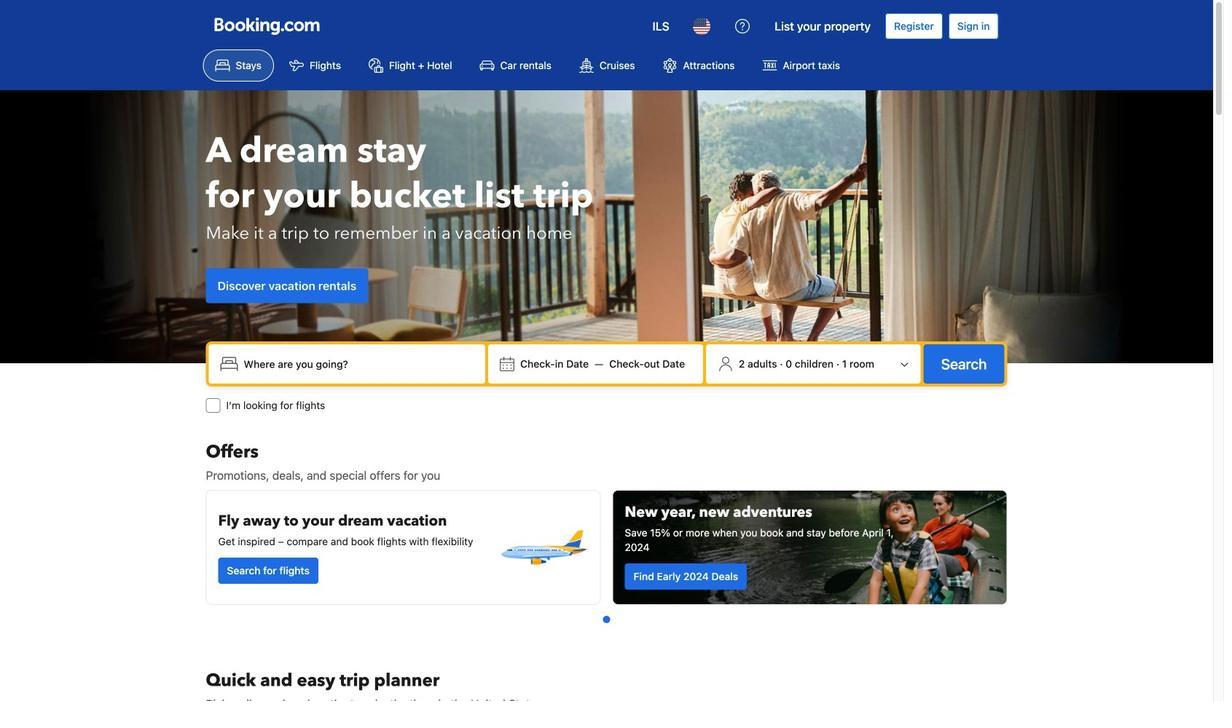 Task type: locate. For each thing, give the bounding box(es) containing it.
fly away to your dream vacation image
[[498, 503, 588, 593]]

progress bar
[[603, 617, 610, 624]]

main content
[[200, 441, 1013, 702]]



Task type: vqa. For each thing, say whether or not it's contained in the screenshot.
second ONE
no



Task type: describe. For each thing, give the bounding box(es) containing it.
booking.com image
[[215, 17, 320, 35]]

a young girl and woman kayak on a river image
[[613, 491, 1007, 605]]

Where are you going? field
[[238, 351, 480, 377]]



